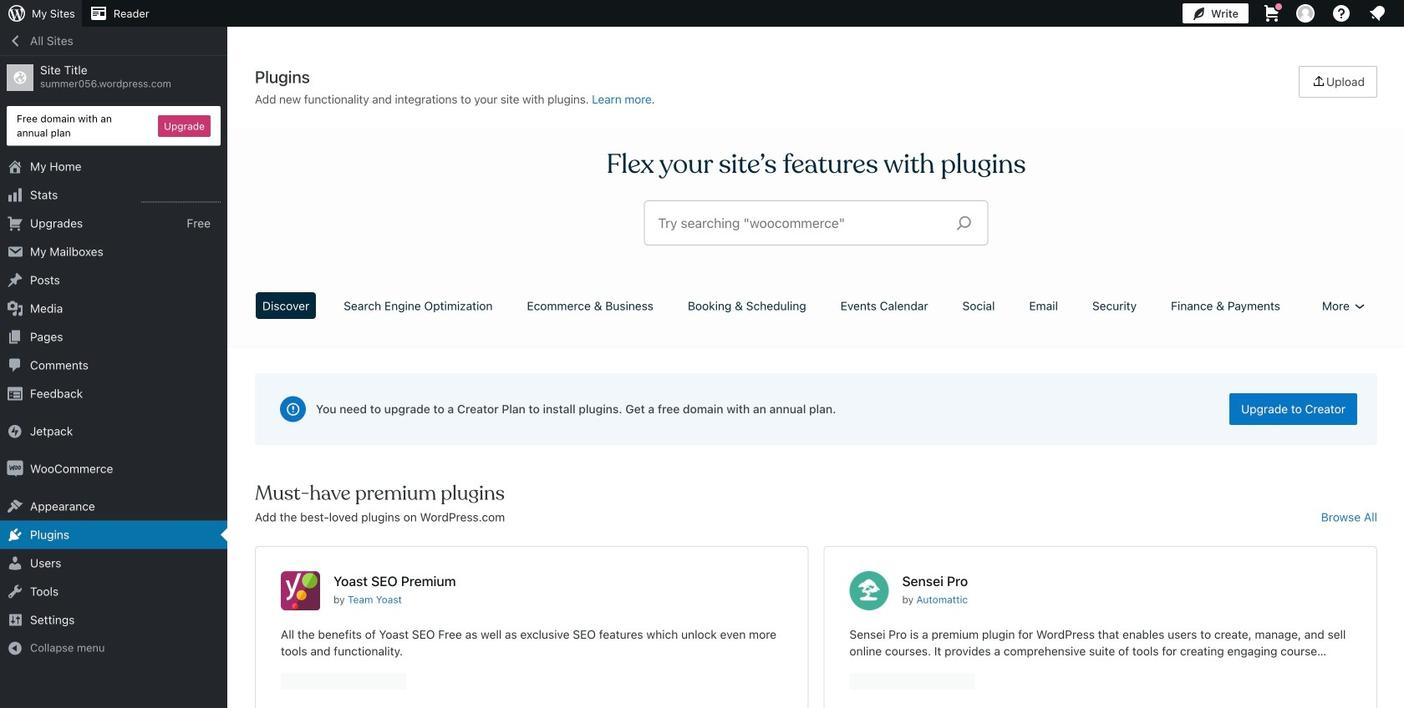 Task type: locate. For each thing, give the bounding box(es) containing it.
plugin icon image
[[281, 572, 320, 611], [850, 572, 889, 611]]

my shopping cart image
[[1262, 3, 1282, 23]]

0 horizontal spatial plugin icon image
[[281, 572, 320, 611]]

list item
[[1397, 164, 1404, 242], [1397, 242, 1404, 304]]

1 vertical spatial img image
[[7, 461, 23, 478]]

None search field
[[645, 201, 988, 245]]

1 list item from the top
[[1397, 164, 1404, 242]]

1 horizontal spatial plugin icon image
[[850, 572, 889, 611]]

0 vertical spatial img image
[[7, 424, 23, 440]]

manage your notifications image
[[1368, 3, 1388, 23]]

img image
[[7, 424, 23, 440], [7, 461, 23, 478]]

main content
[[249, 66, 1383, 709]]

1 plugin icon image from the left
[[281, 572, 320, 611]]

highest hourly views 0 image
[[141, 192, 221, 203]]



Task type: vqa. For each thing, say whether or not it's contained in the screenshot.
A passionate sports fan blog celebrating your favorite game. image
no



Task type: describe. For each thing, give the bounding box(es) containing it.
open search image
[[943, 212, 985, 235]]

my profile image
[[1297, 4, 1315, 23]]

Search search field
[[658, 201, 943, 245]]

2 list item from the top
[[1397, 242, 1404, 304]]

2 img image from the top
[[7, 461, 23, 478]]

2 plugin icon image from the left
[[850, 572, 889, 611]]

1 img image from the top
[[7, 424, 23, 440]]

help image
[[1332, 3, 1352, 23]]



